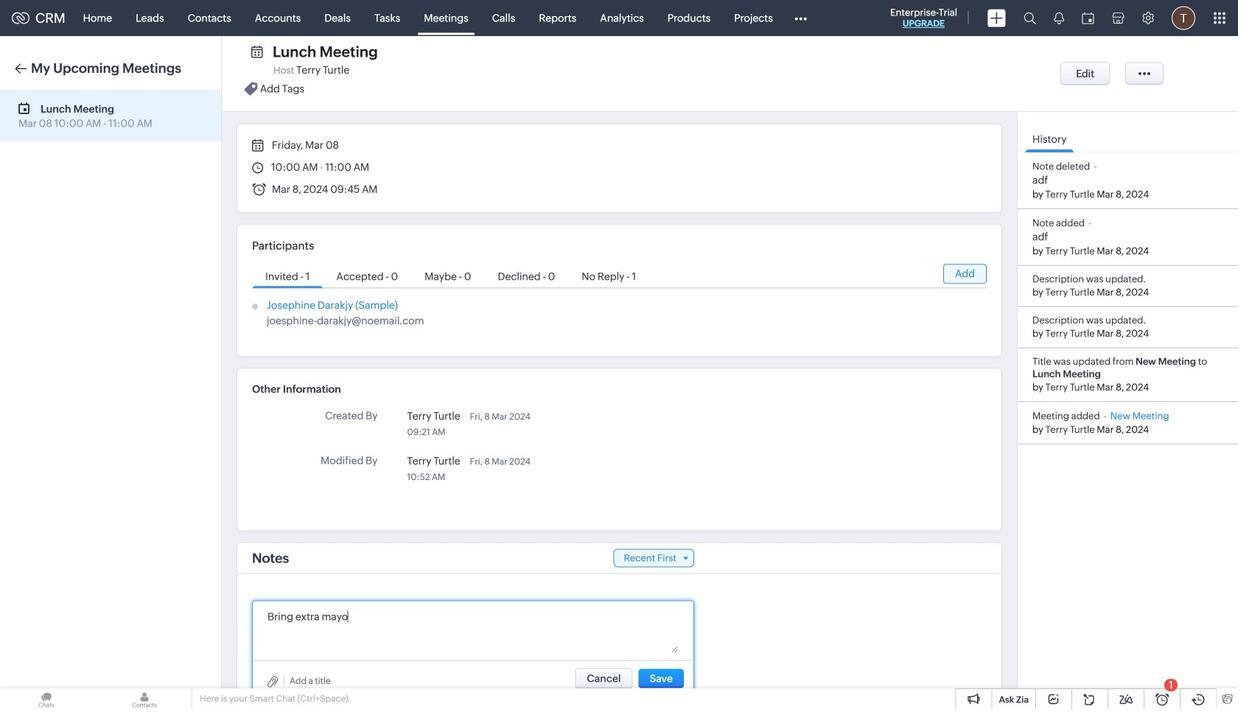 Task type: vqa. For each thing, say whether or not it's contained in the screenshot.
Other Modules FIELD
yes



Task type: locate. For each thing, give the bounding box(es) containing it.
None button
[[1061, 62, 1110, 86], [575, 669, 633, 690], [639, 670, 684, 689], [1061, 62, 1110, 86], [575, 669, 633, 690], [639, 670, 684, 689]]

signals image
[[1054, 12, 1064, 24]]

search image
[[1024, 12, 1036, 24]]

search element
[[1015, 0, 1045, 36]]

profile element
[[1163, 0, 1204, 36]]

signals element
[[1045, 0, 1073, 36]]

create menu element
[[979, 0, 1015, 36]]

create menu image
[[988, 9, 1006, 27]]

Add a note text field
[[268, 609, 678, 653]]

logo image
[[12, 12, 29, 24]]

profile image
[[1172, 6, 1196, 30]]



Task type: describe. For each thing, give the bounding box(es) containing it.
contacts image
[[98, 689, 191, 710]]

calendar image
[[1082, 12, 1095, 24]]

Other Modules field
[[785, 6, 817, 30]]

chats image
[[0, 689, 93, 710]]



